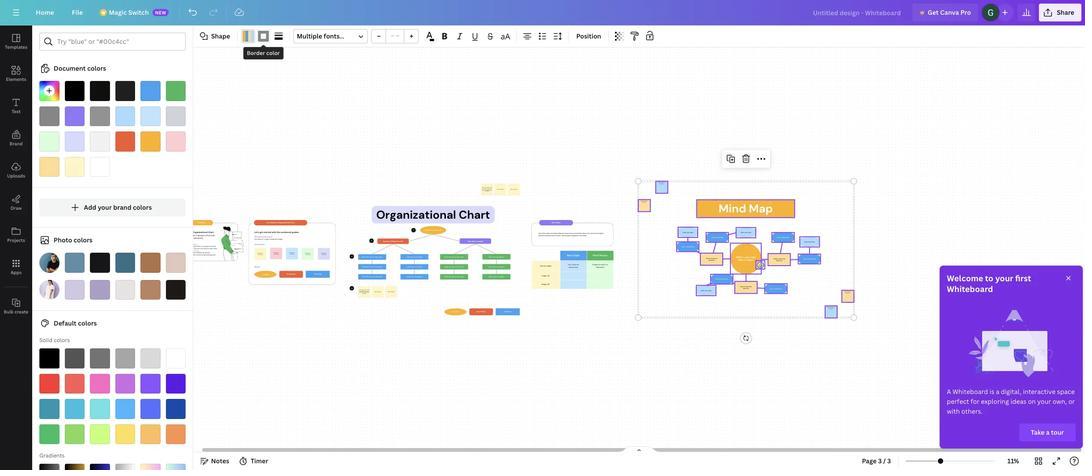 Task type: locate. For each thing, give the bounding box(es) containing it.
aqua blue #0cc0df image
[[65, 399, 85, 419], [65, 399, 85, 419]]

roles
[[200, 248, 203, 250]]

create down whiteboard elements
[[264, 238, 269, 240]]

1 horizontal spatial add
[[540, 265, 544, 267]]

0 horizontal spatial get
[[194, 246, 196, 248]]

these
[[258, 238, 262, 240]]

your left brand at the left of page
[[98, 203, 112, 212]]

1 horizontal spatial the
[[598, 264, 601, 266]]

the up teammate
[[598, 264, 601, 266]]

an
[[577, 264, 579, 266], [544, 265, 546, 267]]

a
[[196, 234, 197, 237], [203, 246, 204, 248], [607, 264, 608, 266], [996, 387, 1000, 396], [1046, 428, 1050, 437]]

magic switch
[[109, 8, 149, 17]]

#d5fddb image
[[39, 132, 59, 151]]

1 horizontal spatial notes
[[260, 244, 265, 246]]

projects
[[7, 237, 25, 243]]

solid
[[39, 336, 52, 344]]

your left first
[[996, 273, 1014, 284]]

#ffb001, #35a1f4, #ffdc90, #a9daff image
[[243, 31, 254, 42], [243, 31, 254, 42]]

turquoise blue #5ce1e6 image
[[90, 399, 110, 419]]

linear gradient 90°: #000000, #c89116 image
[[65, 464, 85, 470]]

#316f86 image
[[115, 253, 135, 273], [115, 253, 135, 273]]

0 vertical spatial insight
[[542, 275, 547, 277]]

#171517 image
[[90, 253, 110, 273], [90, 253, 110, 273]]

insight
[[542, 275, 547, 277], [542, 284, 547, 286]]

colors up #100f0d image on the top of page
[[87, 64, 106, 72]]

linear gradient 90°: #000000, #737373 image
[[39, 464, 59, 470], [39, 464, 59, 470]]

notes
[[260, 244, 265, 246], [211, 457, 229, 465]]

0 vertical spatial #868686 image
[[258, 31, 269, 42]]

lime #c1ff72 image
[[90, 424, 110, 444]]

take
[[1031, 428, 1045, 437]]

to down why
[[192, 246, 194, 248]]

get inside the why use it: to get clarity on a group's structure to see how roles relate to each other when to use: when building new groups when restructuring existing groups
[[194, 246, 196, 248]]

peach #ffbd59 image
[[140, 424, 160, 444], [140, 424, 160, 444]]

– – number field
[[389, 31, 402, 42]]

#ffdc90 image
[[39, 157, 59, 177], [39, 157, 59, 177]]

elements
[[6, 76, 26, 82], [265, 236, 273, 238]]

white #ffffff image
[[166, 349, 186, 368]]

colors for solid colors
[[54, 336, 70, 344]]

your down interactive
[[1038, 397, 1051, 406]]

#868686 image
[[39, 106, 59, 126]]

assign
[[593, 264, 598, 266]]

#100f0d image
[[90, 81, 110, 101]]

add for add your brand colors
[[84, 203, 96, 212]]

create right bulk at bottom
[[15, 309, 28, 315]]

coral red #ff5757 image
[[65, 374, 85, 394]]

1 horizontal spatial an
[[577, 264, 579, 266]]

draw
[[10, 205, 22, 211]]

numbered
[[281, 231, 291, 234]]

1 horizontal spatial 3
[[888, 457, 891, 465]]

#b27146 image
[[140, 253, 160, 273], [140, 253, 160, 273]]

#ffffff image
[[90, 157, 110, 177], [90, 157, 110, 177]]

your inside 'a whiteboard is a digital, interactive space perfect for exploring ideas on your own, or with others.'
[[1038, 397, 1051, 406]]

an left insight
[[544, 265, 546, 267]]

on inside the why use it: to get clarity on a group's structure to see how roles relate to each other when to use: when building new groups when restructuring existing groups
[[201, 246, 203, 248]]

#bfe4ff image
[[140, 106, 160, 126]]

on up roles
[[201, 246, 203, 248]]

colors
[[87, 64, 106, 72], [133, 203, 152, 212], [74, 236, 93, 244], [78, 319, 97, 327], [54, 336, 70, 344]]

fonts…
[[324, 32, 344, 40]]

pink #ff66c4 image
[[90, 374, 110, 394], [90, 374, 110, 394]]

linear gradient 90°: #cdffd8, #94b9ff image
[[166, 464, 186, 470], [166, 464, 186, 470]]

canva
[[940, 8, 959, 17]]

0 horizontal spatial your
[[98, 203, 112, 212]]

the
[[277, 231, 280, 234], [598, 264, 601, 266]]

1 vertical spatial your
[[996, 273, 1014, 284]]

0 horizontal spatial elements
[[6, 76, 26, 82]]

#202020 image
[[115, 81, 135, 101], [115, 81, 135, 101]]

0 horizontal spatial 3
[[878, 457, 882, 465]]

a right "task"
[[607, 264, 608, 266]]

group's
[[198, 234, 205, 237], [205, 246, 209, 248]]

lime #c1ff72 image
[[90, 424, 110, 444]]

with inside 'a whiteboard is a digital, interactive space perfect for exploring ideas on your own, or with others.'
[[947, 407, 960, 416]]

1 vertical spatial whiteboard
[[947, 284, 993, 294]]

canva assistant image
[[1059, 426, 1070, 437]]

gray #737373 image
[[90, 349, 110, 368]]

insight left #2
[[542, 275, 547, 277]]

light blue #38b6ff image
[[115, 399, 135, 419], [115, 399, 135, 419]]

#ffccd2 image
[[166, 132, 186, 151], [166, 132, 186, 151]]

#e2c7bc image
[[166, 253, 186, 273], [166, 253, 186, 273]]

elements up use these to create whiteboard magic!
[[265, 236, 273, 238]]

get canva pro button
[[913, 4, 978, 21]]

elements up the 'text' button
[[6, 76, 26, 82]]

1 vertical spatial structure
[[210, 246, 216, 248]]

#3ab85c image
[[166, 81, 186, 101]]

templates button
[[0, 26, 32, 58]]

group
[[372, 29, 419, 43]]

1 vertical spatial notes
[[211, 457, 229, 465]]

others.
[[962, 407, 983, 416]]

coral red #ff5757 image
[[65, 374, 85, 394]]

0 horizontal spatial add
[[84, 203, 96, 212]]

a whiteboard is a digital, interactive space perfect for exploring ideas on your own, or with others.
[[947, 387, 1075, 416]]

default colors
[[54, 319, 97, 327]]

on down interactive
[[1028, 397, 1036, 406]]

your inside button
[[98, 203, 112, 212]]

add inside 'add an insight turn it into an action item'
[[540, 265, 544, 267]]

colors right solid
[[54, 336, 70, 344]]

violet #5e17eb image
[[166, 374, 186, 394], [166, 374, 186, 394]]

task
[[601, 264, 605, 266]]

orange #ff914d image
[[166, 424, 186, 444]]

notes left the "timer" button
[[211, 457, 229, 465]]

a inside 'a whiteboard is a digital, interactive space perfect for exploring ideas on your own, or with others.'
[[996, 387, 1000, 396]]

0 horizontal spatial notes
[[211, 457, 229, 465]]

#2
[[548, 275, 550, 277]]

create inside button
[[15, 309, 28, 315]]

#868686 image up border color
[[258, 31, 269, 42]]

to down whiteboard elements
[[262, 238, 264, 240]]

timer button
[[236, 454, 272, 468]]

apps button
[[0, 251, 32, 283]]

#f4592f image
[[115, 132, 135, 151], [115, 132, 135, 151]]

0 vertical spatial the
[[277, 231, 280, 234]]

pro
[[961, 8, 971, 17]]

#d1c8e4 image
[[65, 280, 85, 300]]

a left tour
[[1046, 428, 1050, 437]]

the inside the assign the task to a teammate
[[598, 264, 601, 266]]

#8e77f8 image
[[65, 106, 85, 126]]

royal blue #5271ff image
[[140, 399, 160, 419], [140, 399, 160, 419]]

1 3 from the left
[[878, 457, 882, 465]]

let's get started with the numbered guides.
[[254, 231, 299, 234]]

an right into at the bottom of the page
[[577, 264, 579, 266]]

#ffffff, #000000 image
[[425, 39, 435, 41]]

group's inside the why use it: to get clarity on a group's structure to see how roles relate to each other when to use: when building new groups when restructuring existing groups
[[205, 246, 209, 248]]

a up 'relate'
[[203, 246, 204, 248]]

0 vertical spatial elements
[[6, 76, 26, 82]]

a right is
[[996, 387, 1000, 396]]

get up see
[[194, 246, 196, 248]]

linear gradient 90°: #000000, #c89116 image
[[65, 464, 85, 470]]

0 vertical spatial add
[[84, 203, 96, 212]]

#868686 image
[[258, 31, 269, 42], [39, 106, 59, 126]]

3
[[878, 457, 882, 465], [888, 457, 891, 465]]

11%
[[1008, 457, 1019, 465]]

bright red #ff3131 image
[[39, 374, 59, 394]]

1 horizontal spatial with
[[947, 407, 960, 416]]

1 horizontal spatial get
[[260, 231, 263, 234]]

1 vertical spatial group's
[[205, 246, 209, 248]]

add
[[84, 203, 96, 212], [540, 265, 544, 267]]

#e7e4e3 image
[[115, 280, 135, 300], [115, 280, 135, 300]]

bulk
[[4, 309, 13, 315]]

1 vertical spatial get
[[194, 246, 196, 248]]

action
[[569, 266, 574, 268]]

to left see
[[192, 248, 194, 250]]

0 vertical spatial on
[[201, 246, 203, 248]]

2 vertical spatial whiteboard
[[953, 387, 988, 396]]

2 to from the top
[[192, 248, 194, 250]]

groups up existing
[[205, 252, 210, 254]]

a up hierarchy. in the left bottom of the page
[[196, 234, 197, 237]]

0 vertical spatial your
[[98, 203, 112, 212]]

restructuring
[[196, 254, 205, 256]]

apps
[[11, 269, 22, 276]]

1 vertical spatial #868686 image
[[39, 106, 59, 126]]

use
[[254, 238, 257, 240]]

structure
[[206, 234, 215, 237], [210, 246, 216, 248]]

insight for insight #2
[[542, 275, 547, 277]]

1 insight from the top
[[542, 275, 547, 277]]

insight #2
[[542, 275, 550, 277]]

0 vertical spatial create
[[264, 238, 269, 240]]

2 insight from the top
[[542, 284, 547, 286]]

page
[[862, 457, 877, 465]]

your
[[98, 203, 112, 212], [996, 273, 1014, 284], [1038, 397, 1051, 406]]

color
[[266, 49, 280, 57]]

colors right the default
[[78, 319, 97, 327]]

0 horizontal spatial on
[[201, 246, 203, 248]]

1 vertical spatial insight
[[542, 284, 547, 286]]

to inside the assign the task to a teammate
[[605, 264, 607, 266]]

linear gradient 90°: #fff7ad, #ffa9f9 image
[[140, 464, 160, 470], [140, 464, 160, 470]]

structure down chart
[[206, 234, 215, 237]]

0 vertical spatial group's
[[198, 234, 205, 237]]

2 3 from the left
[[888, 457, 891, 465]]

#35a1f4 image
[[140, 81, 160, 101], [140, 81, 160, 101]]

switch
[[128, 8, 149, 17]]

colors right photo
[[74, 236, 93, 244]]

person
[[600, 254, 608, 257]]

2 vertical spatial your
[[1038, 397, 1051, 406]]

/
[[883, 457, 886, 465]]

#868686 image left #8e77f8 image
[[39, 106, 59, 126]]

group's down organizational
[[198, 234, 205, 237]]

with down perfect
[[947, 407, 960, 416]]

gray #737373 image
[[90, 349, 110, 368]]

add left brand at the left of page
[[84, 203, 96, 212]]

0 horizontal spatial create
[[15, 309, 28, 315]]

colors right brand at the left of page
[[133, 203, 152, 212]]

group's up 'relate'
[[205, 246, 209, 248]]

brand button
[[0, 122, 32, 154]]

yellow #ffde59 image
[[115, 424, 135, 444], [115, 424, 135, 444]]

#f1f1f1 image
[[90, 132, 110, 151]]

#cfd3da image
[[166, 106, 186, 126], [166, 106, 186, 126]]

photo
[[54, 236, 72, 244]]

1 horizontal spatial your
[[996, 273, 1014, 284]]

#588ea5 image
[[65, 253, 85, 273]]

bulk create
[[4, 309, 28, 315]]

to right "task"
[[605, 264, 607, 266]]

colors for photo colors
[[74, 236, 93, 244]]

to right welcome
[[985, 273, 994, 284]]

notes right sticky
[[260, 244, 265, 246]]

#ae9dc7 image
[[90, 280, 110, 300]]

space
[[1057, 387, 1075, 396]]

light gray #d9d9d9 image
[[140, 349, 160, 368], [140, 349, 160, 368]]

1 vertical spatial add
[[540, 265, 544, 267]]

on inside 'a whiteboard is a digital, interactive space perfect for exploring ideas on your own, or with others.'
[[1028, 397, 1036, 406]]

add inside button
[[84, 203, 96, 212]]

#1f1816 image
[[166, 280, 186, 300], [166, 280, 186, 300]]

position button
[[573, 29, 605, 43]]

on
[[201, 246, 203, 248], [1028, 397, 1036, 406]]

home
[[36, 8, 54, 17]]

0 vertical spatial structure
[[206, 234, 215, 237]]

magic
[[109, 8, 127, 17]]

black #000000 image
[[39, 349, 59, 368], [39, 349, 59, 368]]

0 horizontal spatial #868686 image
[[39, 106, 59, 126]]

1 vertical spatial elements
[[265, 236, 273, 238]]

the up 'magic!'
[[277, 231, 280, 234]]

with right started
[[272, 231, 276, 234]]

structure up each
[[210, 246, 216, 248]]

page 3 / 3 button
[[859, 454, 895, 468]]

get
[[260, 231, 263, 234], [194, 246, 196, 248]]

notes inside button
[[211, 457, 229, 465]]

groups right existing
[[211, 254, 216, 256]]

1 vertical spatial with
[[947, 407, 960, 416]]

add a new color image
[[39, 81, 59, 101], [39, 81, 59, 101]]

dark gray #545454 image
[[65, 349, 85, 368]]

when
[[190, 250, 194, 252], [192, 252, 196, 254], [192, 254, 196, 256]]

1 vertical spatial the
[[598, 264, 601, 266]]

0 horizontal spatial groups
[[205, 252, 210, 254]]

#a9daff image
[[115, 106, 135, 126], [115, 106, 135, 126]]

1 vertical spatial create
[[15, 309, 28, 315]]

magenta #cb6ce6 image
[[115, 374, 135, 394]]

whiteboard elements
[[254, 236, 273, 238]]

#fff5c3 image
[[65, 157, 85, 177], [65, 157, 85, 177]]

0 horizontal spatial the
[[277, 231, 280, 234]]

create
[[264, 238, 269, 240], [15, 309, 28, 315]]

add left insight
[[540, 265, 544, 267]]

0 vertical spatial notes
[[260, 244, 265, 246]]

uploads
[[7, 173, 25, 179]]

linear gradient 90°: #a6a6a6, #ffffff image
[[115, 464, 135, 470], [115, 464, 135, 470]]

#d1c8e4 image
[[65, 280, 85, 300]]

bright red #ff3131 image
[[39, 374, 59, 394]]

3 right the /
[[888, 457, 891, 465]]

add your brand colors
[[84, 203, 152, 212]]

1 vertical spatial on
[[1028, 397, 1036, 406]]

2 horizontal spatial your
[[1038, 397, 1051, 406]]

to inside welcome to your first whiteboard
[[985, 273, 994, 284]]

0 horizontal spatial with
[[272, 231, 276, 234]]

show pages image
[[618, 446, 661, 453]]

whiteboard
[[254, 236, 264, 238], [947, 284, 993, 294], [953, 387, 988, 396]]

#100f0d image
[[90, 81, 110, 101]]

cobalt blue #004aad image
[[166, 399, 186, 419], [166, 399, 186, 419]]

#929292 image
[[90, 106, 110, 126], [90, 106, 110, 126]]

get right let's
[[260, 231, 263, 234]]

to down see
[[194, 250, 196, 252]]

1 horizontal spatial on
[[1028, 397, 1036, 406]]

whiteboard
[[269, 238, 278, 240]]

notes inside organizational chart shows a group's structure and hierarchy. sticky notes
[[260, 244, 265, 246]]

steps
[[573, 254, 580, 257]]

add your brand colors button
[[39, 199, 186, 217]]

3 left the /
[[878, 457, 882, 465]]

share button
[[1039, 4, 1082, 21]]

#ffb001 image
[[140, 132, 160, 151], [140, 132, 160, 151]]

0 vertical spatial get
[[260, 231, 263, 234]]

dark turquoise #0097b2 image
[[39, 399, 59, 419], [39, 399, 59, 419]]

insight left #3
[[542, 284, 547, 286]]



Task type: vqa. For each thing, say whether or not it's contained in the screenshot.
right an
yes



Task type: describe. For each thing, give the bounding box(es) containing it.
chart
[[208, 231, 214, 234]]

to left each
[[208, 248, 209, 250]]

#d5fddb image
[[39, 132, 59, 151]]

text
[[12, 108, 21, 115]]

elements inside 'button'
[[6, 76, 26, 82]]

0 vertical spatial whiteboard
[[254, 236, 264, 238]]

get
[[928, 8, 939, 17]]

#bfe4ff image
[[140, 106, 160, 126]]

organizational
[[193, 231, 208, 234]]

take a tour
[[1031, 428, 1064, 437]]

green #00bf63 image
[[39, 424, 59, 444]]

colors for default colors
[[78, 319, 97, 327]]

magenta #cb6ce6 image
[[115, 374, 135, 394]]

relate
[[204, 248, 208, 250]]

it:
[[196, 244, 198, 246]]

whiteboard inside 'a whiteboard is a digital, interactive space perfect for exploring ideas on your own, or with others.'
[[953, 387, 988, 396]]

a inside button
[[1046, 428, 1050, 437]]

home link
[[29, 4, 61, 21]]

structure inside the why use it: to get clarity on a group's structure to see how roles relate to each other when to use: when building new groups when restructuring existing groups
[[210, 246, 216, 248]]

a inside the assign the task to a teammate
[[607, 264, 608, 266]]

for
[[971, 397, 980, 406]]

point
[[593, 254, 599, 257]]

perfect
[[947, 397, 969, 406]]

building
[[196, 252, 202, 254]]

page 3 / 3
[[862, 457, 891, 465]]

#ba8360 image
[[140, 280, 160, 300]]

turn
[[568, 264, 572, 266]]

gradients
[[39, 452, 65, 459]]

purple #8c52ff image
[[140, 374, 160, 394]]

organizational chart shows a group's structure and hierarchy. sticky notes
[[190, 231, 265, 246]]

item
[[575, 266, 578, 268]]

assign the task to a teammate
[[593, 264, 608, 268]]

linear gradient 90°: #000000, #3533cd image
[[90, 464, 110, 470]]

0 horizontal spatial an
[[544, 265, 546, 267]]

default
[[54, 319, 76, 327]]

file button
[[65, 4, 90, 21]]

main menu bar
[[0, 0, 1085, 26]]

new
[[155, 9, 166, 16]]

tour
[[1051, 428, 1064, 437]]

border color
[[247, 49, 280, 57]]

0 vertical spatial with
[[272, 231, 276, 234]]

grass green #7ed957 image
[[65, 424, 85, 444]]

#000000 image
[[65, 81, 85, 101]]

new
[[202, 252, 205, 254]]

own,
[[1053, 397, 1067, 406]]

#3ab85c image
[[166, 81, 186, 101]]

add an insight turn it into an action item
[[540, 264, 579, 268]]

1 horizontal spatial groups
[[211, 254, 216, 256]]

get canva pro
[[928, 8, 971, 17]]

solid colors
[[39, 336, 70, 344]]

border
[[247, 49, 265, 57]]

#000000 image
[[65, 81, 85, 101]]

brand
[[10, 140, 23, 147]]

interactive
[[1023, 387, 1056, 396]]

#3
[[548, 284, 550, 286]]

turquoise blue #5ce1e6 image
[[90, 399, 110, 419]]

multiple fonts… button
[[294, 29, 368, 43]]

next
[[567, 254, 573, 257]]

1 horizontal spatial create
[[264, 238, 269, 240]]

insight for insight #3
[[542, 284, 547, 286]]

digital,
[[1001, 387, 1022, 396]]

teammate
[[596, 266, 605, 268]]

uploads button
[[0, 154, 32, 187]]

it
[[572, 264, 573, 266]]

draw button
[[0, 187, 32, 219]]

colors inside add your brand colors button
[[133, 203, 152, 212]]

document colors
[[54, 64, 106, 72]]

is
[[990, 387, 995, 396]]

first
[[1016, 273, 1031, 284]]

grass green #7ed957 image
[[65, 424, 85, 444]]

orange #ff914d image
[[166, 424, 186, 444]]

bulk create button
[[0, 290, 32, 323]]

#ae9dc7 image
[[90, 280, 110, 300]]

exploring
[[981, 397, 1009, 406]]

welcome
[[947, 273, 983, 284]]

1 to from the top
[[192, 246, 194, 248]]

why use it: to get clarity on a group's structure to see how roles relate to each other when to use: when building new groups when restructuring existing groups
[[190, 244, 217, 256]]

share
[[1057, 8, 1075, 17]]

side panel tab list
[[0, 26, 32, 323]]

use these to create whiteboard magic!
[[254, 238, 283, 240]]

why
[[190, 244, 193, 246]]

an image of a hand placing a sticky note on a whiteboard image
[[947, 302, 1076, 387]]

gray #a6a6a6 image
[[115, 349, 135, 368]]

welcome to your first whiteboard
[[947, 273, 1031, 294]]

timer
[[251, 457, 268, 465]]

other
[[213, 248, 217, 250]]

1 horizontal spatial elements
[[265, 236, 273, 238]]

#d7daff image
[[65, 132, 85, 151]]

file
[[72, 8, 83, 17]]

elements button
[[0, 58, 32, 90]]

projects button
[[0, 219, 32, 251]]

#ba8360 image
[[140, 280, 160, 300]]

#f1f1f1 image
[[90, 132, 110, 151]]

multiple
[[297, 32, 322, 40]]

a inside organizational chart shows a group's structure and hierarchy. sticky notes
[[196, 234, 197, 237]]

photo colors
[[54, 236, 93, 244]]

guides.
[[292, 231, 299, 234]]

a inside the why use it: to get clarity on a group's structure to see how roles relate to each other when to use: when building new groups when restructuring existing groups
[[203, 246, 204, 248]]

#d7daff image
[[65, 132, 85, 151]]

brand
[[113, 203, 131, 212]]

#8e77f8 image
[[65, 106, 85, 126]]

#588ea5 image
[[65, 253, 85, 273]]

Try "blue" or "#00c4cc" search field
[[57, 33, 180, 50]]

gray #a6a6a6 image
[[115, 349, 135, 368]]

existing
[[205, 254, 211, 256]]

purple #8c52ff image
[[140, 374, 160, 394]]

next steps point person
[[567, 254, 608, 257]]

shape
[[211, 32, 230, 40]]

white #ffffff image
[[166, 349, 186, 368]]

add for add an insight turn it into an action item
[[540, 265, 544, 267]]

notes button
[[197, 454, 233, 468]]

insight
[[546, 265, 552, 267]]

green #00bf63 image
[[39, 424, 59, 444]]

multiple fonts…
[[297, 32, 344, 40]]

hierarchy.
[[194, 237, 203, 240]]

and
[[190, 237, 193, 240]]

structure inside organizational chart shows a group's structure and hierarchy. sticky notes
[[206, 234, 215, 237]]

your inside welcome to your first whiteboard
[[996, 273, 1014, 284]]

sticky
[[254, 244, 260, 246]]

11% button
[[999, 454, 1028, 468]]

templates
[[5, 44, 27, 50]]

colors for document colors
[[87, 64, 106, 72]]

linear gradient 90°: #000000, #3533cd image
[[90, 464, 110, 470]]

group's inside organizational chart shows a group's structure and hierarchy. sticky notes
[[198, 234, 205, 237]]

document
[[54, 64, 86, 72]]

1 horizontal spatial #868686 image
[[258, 31, 269, 42]]

whiteboard inside welcome to your first whiteboard
[[947, 284, 993, 294]]

dark gray #545454 image
[[65, 349, 85, 368]]

insight #3
[[542, 284, 550, 286]]

a
[[947, 387, 951, 396]]

Design title text field
[[806, 4, 909, 21]]

let's
[[254, 231, 259, 234]]



